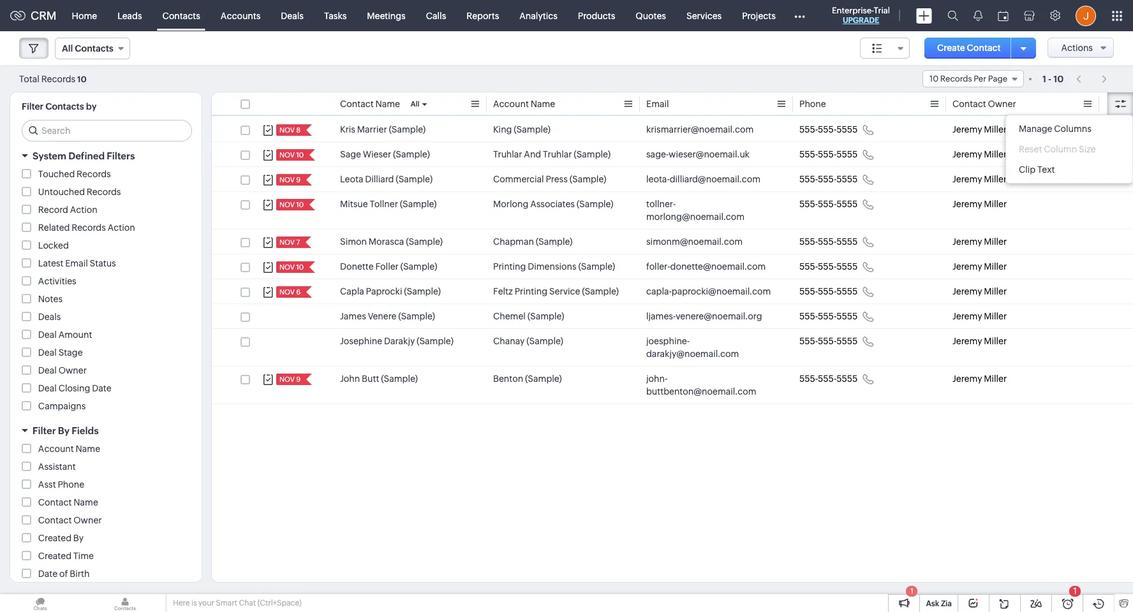 Task type: locate. For each thing, give the bounding box(es) containing it.
555-555-5555 for sage-wieser@noemail.uk
[[800, 149, 858, 160]]

accounts link
[[211, 0, 271, 31]]

chanay
[[493, 336, 525, 347]]

paprocki@noemail.com
[[672, 287, 771, 297]]

nov 9 link left john
[[276, 374, 302, 386]]

9 jeremy miller from the top
[[953, 336, 1007, 347]]

sage
[[340, 149, 361, 160]]

printing dimensions (sample)
[[493, 262, 615, 272]]

1 vertical spatial filter
[[33, 426, 56, 437]]

1 horizontal spatial by
[[73, 534, 84, 544]]

owner up closing
[[58, 366, 87, 376]]

created down "created by"
[[38, 552, 72, 562]]

1 555-555-5555 from the top
[[800, 124, 858, 135]]

Search text field
[[22, 121, 191, 141]]

(sample) right the press
[[570, 174, 607, 184]]

chemel
[[493, 312, 526, 322]]

by for filter
[[58, 426, 70, 437]]

7 jeremy miller from the top
[[953, 287, 1007, 297]]

2 nov 10 from the top
[[280, 201, 304, 209]]

filter down campaigns
[[33, 426, 56, 437]]

contact up "created by"
[[38, 516, 72, 526]]

6 miller from the top
[[984, 262, 1007, 272]]

deal for deal amount
[[38, 330, 57, 340]]

1 horizontal spatial account name
[[493, 99, 555, 109]]

8 555-555-5555 from the top
[[800, 312, 858, 322]]

created for created by
[[38, 534, 72, 544]]

jeremy for donette@noemail.com
[[953, 262, 983, 272]]

1 vertical spatial printing
[[515, 287, 548, 297]]

create menu element
[[909, 0, 940, 31]]

crm link
[[10, 9, 57, 22]]

nov 10 down nov 8
[[280, 151, 304, 159]]

1 jeremy miller from the top
[[953, 124, 1007, 135]]

truhlar and truhlar (sample) link
[[493, 148, 611, 161]]

deal up deal stage at the bottom left of the page
[[38, 330, 57, 340]]

(sample) right paprocki
[[404, 287, 441, 297]]

0 vertical spatial nov 9
[[280, 176, 301, 184]]

2 nov 10 link from the top
[[276, 199, 305, 211]]

text
[[1038, 165, 1055, 175]]

3 deal from the top
[[38, 366, 57, 376]]

1 5555 from the top
[[837, 124, 858, 135]]

0 vertical spatial account
[[493, 99, 529, 109]]

records for 10
[[941, 74, 973, 84]]

9 left john
[[296, 376, 301, 384]]

nov 10 up nov 7
[[280, 201, 304, 209]]

1 vertical spatial nov 9
[[280, 376, 301, 384]]

mitsue
[[340, 199, 368, 209]]

0 vertical spatial owner
[[988, 99, 1017, 109]]

account name up king (sample) link
[[493, 99, 555, 109]]

email up krismarrier@noemail.com
[[647, 99, 669, 109]]

nov 9 left john
[[280, 376, 301, 384]]

1 nov 10 link from the top
[[276, 149, 305, 161]]

2 nov from the top
[[280, 151, 295, 159]]

tasks
[[324, 11, 347, 21]]

0 vertical spatial contacts
[[163, 11, 200, 21]]

deals
[[281, 11, 304, 21], [38, 312, 61, 322]]

records for total
[[41, 74, 75, 84]]

name down asst phone
[[74, 498, 98, 508]]

0 vertical spatial nov 9 link
[[276, 174, 302, 186]]

king (sample)
[[493, 124, 551, 135]]

enterprise-trial upgrade
[[832, 6, 890, 25]]

10 down 'create'
[[930, 74, 939, 84]]

email right latest
[[65, 259, 88, 269]]

all inside field
[[62, 43, 73, 54]]

create
[[938, 43, 966, 53]]

nov for capla paprocki (sample)
[[280, 289, 295, 296]]

(sample) right 'tollner'
[[400, 199, 437, 209]]

filter by fields
[[33, 426, 99, 437]]

time
[[73, 552, 94, 562]]

deal left the stage
[[38, 348, 57, 358]]

5555 for dilliard@noemail.com
[[837, 174, 858, 184]]

6 jeremy miller from the top
[[953, 262, 1007, 272]]

1 vertical spatial contacts
[[75, 43, 113, 54]]

1 vertical spatial owner
[[58, 366, 87, 376]]

contact name up "marrier"
[[340, 99, 400, 109]]

5 nov from the top
[[280, 239, 295, 246]]

printing down chapman
[[493, 262, 526, 272]]

8 miller from the top
[[984, 312, 1007, 322]]

555-555-5555 for ljames-venere@noemail.org
[[800, 312, 858, 322]]

buttbenton@noemail.com
[[647, 387, 757, 397]]

asst
[[38, 480, 56, 490]]

10 jeremy miller from the top
[[953, 374, 1007, 384]]

0 vertical spatial contact name
[[340, 99, 400, 109]]

records down touched records
[[87, 187, 121, 197]]

deals down notes
[[38, 312, 61, 322]]

0 vertical spatial by
[[58, 426, 70, 437]]

555-555-5555 for simonm@noemail.com
[[800, 237, 858, 247]]

deal up campaigns
[[38, 384, 57, 394]]

simonm@noemail.com
[[647, 237, 743, 247]]

0 horizontal spatial all
[[62, 43, 73, 54]]

2 jeremy from the top
[[953, 149, 983, 160]]

(sample) up and at top
[[514, 124, 551, 135]]

all up kris marrier (sample) link
[[411, 100, 420, 108]]

555-555-5555 for john- buttbenton@noemail.com
[[800, 374, 858, 384]]

5555 for morlong@noemail.com
[[837, 199, 858, 209]]

truhlar up the press
[[543, 149, 572, 160]]

leota-dilliard@noemail.com
[[647, 174, 761, 184]]

1 9 from the top
[[296, 176, 301, 184]]

6 jeremy from the top
[[953, 262, 983, 272]]

record action
[[38, 205, 97, 215]]

5555 for venere@noemail.org
[[837, 312, 858, 322]]

2 5555 from the top
[[837, 149, 858, 160]]

0 vertical spatial email
[[647, 99, 669, 109]]

records left per
[[941, 74, 973, 84]]

4 nov from the top
[[280, 201, 295, 209]]

assistant
[[38, 462, 76, 472]]

kris marrier (sample) link
[[340, 123, 426, 136]]

untouched records
[[38, 187, 121, 197]]

1 horizontal spatial all
[[411, 100, 420, 108]]

create contact
[[938, 43, 1001, 53]]

5 miller from the top
[[984, 237, 1007, 247]]

1 vertical spatial email
[[65, 259, 88, 269]]

nov 10 link for donette
[[276, 262, 305, 273]]

0 horizontal spatial phone
[[58, 480, 84, 490]]

jeremy miller for paprocki@noemail.com
[[953, 287, 1007, 297]]

your
[[199, 599, 214, 608]]

4 deal from the top
[[38, 384, 57, 394]]

butt
[[362, 374, 379, 384]]

nov
[[280, 126, 295, 134], [280, 151, 295, 159], [280, 176, 295, 184], [280, 201, 295, 209], [280, 239, 295, 246], [280, 264, 295, 271], [280, 289, 295, 296], [280, 376, 295, 384]]

1 vertical spatial account name
[[38, 444, 100, 454]]

contacts
[[163, 11, 200, 21], [75, 43, 113, 54], [45, 101, 84, 112]]

1 vertical spatial by
[[73, 534, 84, 544]]

by inside filter by fields dropdown button
[[58, 426, 70, 437]]

0 horizontal spatial contact owner
[[38, 516, 102, 526]]

by left fields on the left of page
[[58, 426, 70, 437]]

9 jeremy from the top
[[953, 336, 983, 347]]

mitsue tollner (sample)
[[340, 199, 437, 209]]

email
[[647, 99, 669, 109], [65, 259, 88, 269]]

10 inside total records 10
[[77, 74, 87, 84]]

6 555-555-5555 from the top
[[800, 262, 858, 272]]

contact owner up "created by"
[[38, 516, 102, 526]]

(sample) right wieser
[[393, 149, 430, 160]]

jeremy miller for venere@noemail.org
[[953, 312, 1007, 322]]

venere@noemail.org
[[676, 312, 763, 322]]

2 deal from the top
[[38, 348, 57, 358]]

simon morasca (sample)
[[340, 237, 443, 247]]

8 5555 from the top
[[837, 312, 858, 322]]

1 vertical spatial nov 10
[[280, 201, 304, 209]]

nov for mitsue tollner (sample)
[[280, 201, 295, 209]]

jeremy for venere@noemail.org
[[953, 312, 983, 322]]

5555
[[837, 124, 858, 135], [837, 149, 858, 160], [837, 174, 858, 184], [837, 199, 858, 209], [837, 237, 858, 247], [837, 262, 858, 272], [837, 287, 858, 297], [837, 312, 858, 322], [837, 336, 858, 347], [837, 374, 858, 384]]

2 vertical spatial nov 10
[[280, 264, 304, 271]]

1 vertical spatial action
[[108, 223, 135, 233]]

9 555-555-5555 from the top
[[800, 336, 858, 347]]

(sample) down feltz printing service (sample) link
[[528, 312, 565, 322]]

records down record action
[[72, 223, 106, 233]]

1 nov 9 link from the top
[[276, 174, 302, 186]]

all up total records 10
[[62, 43, 73, 54]]

of
[[59, 569, 68, 580]]

2 miller from the top
[[984, 149, 1007, 160]]

3 nov 10 from the top
[[280, 264, 304, 271]]

(sample) inside 'link'
[[404, 287, 441, 297]]

8 jeremy from the top
[[953, 312, 983, 322]]

1 deal from the top
[[38, 330, 57, 340]]

0 vertical spatial contact owner
[[953, 99, 1017, 109]]

contacts inside field
[[75, 43, 113, 54]]

4 5555 from the top
[[837, 199, 858, 209]]

2 555-555-5555 from the top
[[800, 149, 858, 160]]

1 vertical spatial nov 9 link
[[276, 374, 302, 386]]

0 horizontal spatial contact name
[[38, 498, 98, 508]]

calendar image
[[998, 11, 1009, 21]]

1 horizontal spatial action
[[108, 223, 135, 233]]

2 vertical spatial contacts
[[45, 101, 84, 112]]

krismarrier@noemail.com
[[647, 124, 754, 135]]

2 horizontal spatial 1
[[1074, 587, 1077, 597]]

6 5555 from the top
[[837, 262, 858, 272]]

all contacts
[[62, 43, 113, 54]]

action
[[70, 205, 97, 215], [108, 223, 135, 233]]

(sample) right foller
[[401, 262, 437, 272]]

nov for leota dilliard (sample)
[[280, 176, 295, 184]]

nov 10 up nov 6
[[280, 264, 304, 271]]

nov 10 link for mitsue
[[276, 199, 305, 211]]

1 nov 9 from the top
[[280, 176, 301, 184]]

jeremy miller for darakjy@noemail.com
[[953, 336, 1007, 347]]

nov 9 down nov 8
[[280, 176, 301, 184]]

2 created from the top
[[38, 552, 72, 562]]

0 vertical spatial nov 10
[[280, 151, 304, 159]]

2 truhlar from the left
[[543, 149, 572, 160]]

10 up 7 at the top of the page
[[296, 201, 304, 209]]

1 horizontal spatial deals
[[281, 11, 304, 21]]

2 nov 9 link from the top
[[276, 374, 302, 386]]

dilliard@noemail.com
[[670, 174, 761, 184]]

(sample) right dilliard
[[396, 174, 433, 184]]

nov for donette foller (sample)
[[280, 264, 295, 271]]

records inside 10 records per page field
[[941, 74, 973, 84]]

search image
[[948, 10, 959, 21]]

1 vertical spatial date
[[38, 569, 58, 580]]

nov 10 link up nov 7
[[276, 199, 305, 211]]

contacts right leads link at left top
[[163, 11, 200, 21]]

1 horizontal spatial phone
[[800, 99, 826, 109]]

9 5555 from the top
[[837, 336, 858, 347]]

0 horizontal spatial date
[[38, 569, 58, 580]]

jeremy
[[953, 124, 983, 135], [953, 149, 983, 160], [953, 174, 983, 184], [953, 199, 983, 209], [953, 237, 983, 247], [953, 262, 983, 272], [953, 287, 983, 297], [953, 312, 983, 322], [953, 336, 983, 347], [953, 374, 983, 384]]

signals image
[[974, 10, 983, 21]]

account name down filter by fields
[[38, 444, 100, 454]]

filter
[[22, 101, 43, 112], [33, 426, 56, 437]]

created for created time
[[38, 552, 72, 562]]

555-555-5555
[[800, 124, 858, 135], [800, 149, 858, 160], [800, 174, 858, 184], [800, 199, 858, 209], [800, 237, 858, 247], [800, 262, 858, 272], [800, 287, 858, 297], [800, 312, 858, 322], [800, 336, 858, 347], [800, 374, 858, 384]]

0 horizontal spatial action
[[70, 205, 97, 215]]

kris marrier (sample)
[[340, 124, 426, 135]]

nov 10 for mitsue tollner (sample)
[[280, 201, 304, 209]]

navigation
[[1071, 70, 1115, 88]]

All Contacts field
[[55, 38, 130, 59]]

contacts left by
[[45, 101, 84, 112]]

1 nov from the top
[[280, 126, 295, 134]]

created up created time
[[38, 534, 72, 544]]

1 horizontal spatial truhlar
[[543, 149, 572, 160]]

3 jeremy from the top
[[953, 174, 983, 184]]

feltz
[[493, 287, 513, 297]]

truhlar left and at top
[[493, 149, 522, 160]]

nov for sage wieser (sample)
[[280, 151, 295, 159]]

8 jeremy miller from the top
[[953, 312, 1007, 322]]

miller for paprocki@noemail.com
[[984, 287, 1007, 297]]

5 555-555-5555 from the top
[[800, 237, 858, 247]]

john-
[[647, 374, 668, 384]]

0 horizontal spatial deals
[[38, 312, 61, 322]]

deal amount
[[38, 330, 92, 340]]

date left of
[[38, 569, 58, 580]]

None field
[[861, 38, 910, 59]]

nov 9 link down nov 8 link
[[276, 174, 302, 186]]

date right closing
[[92, 384, 111, 394]]

7 nov from the top
[[280, 289, 295, 296]]

contact name down asst phone
[[38, 498, 98, 508]]

press
[[546, 174, 568, 184]]

contact up per
[[967, 43, 1001, 53]]

nov 9 for john butt (sample)
[[280, 376, 301, 384]]

nov 10 link for sage
[[276, 149, 305, 161]]

records down defined
[[77, 169, 111, 179]]

10 right -
[[1054, 74, 1064, 84]]

kris
[[340, 124, 356, 135]]

0 horizontal spatial account
[[38, 444, 74, 454]]

10 jeremy from the top
[[953, 374, 983, 384]]

3 jeremy miller from the top
[[953, 174, 1007, 184]]

truhlar
[[493, 149, 522, 160], [543, 149, 572, 160]]

1 vertical spatial contact name
[[38, 498, 98, 508]]

total records 10
[[19, 74, 87, 84]]

total
[[19, 74, 39, 84]]

filter for filter by fields
[[33, 426, 56, 437]]

filter down total
[[22, 101, 43, 112]]

created by
[[38, 534, 84, 544]]

row group containing kris marrier (sample)
[[212, 117, 1134, 405]]

owner down page
[[988, 99, 1017, 109]]

0 horizontal spatial account name
[[38, 444, 100, 454]]

jeremy miller for donette@noemail.com
[[953, 262, 1007, 272]]

contacts for all contacts
[[75, 43, 113, 54]]

0 vertical spatial 9
[[296, 176, 301, 184]]

1 vertical spatial contact owner
[[38, 516, 102, 526]]

jeremy for buttbenton@noemail.com
[[953, 374, 983, 384]]

by
[[58, 426, 70, 437], [73, 534, 84, 544]]

status
[[90, 259, 116, 269]]

0 horizontal spatial truhlar
[[493, 149, 522, 160]]

account up king
[[493, 99, 529, 109]]

filter by fields button
[[10, 420, 202, 442]]

3 nov from the top
[[280, 176, 295, 184]]

nov 10 link down nov 8
[[276, 149, 305, 161]]

action up 'related records action'
[[70, 205, 97, 215]]

4 jeremy from the top
[[953, 199, 983, 209]]

account up "assistant"
[[38, 444, 74, 454]]

2 9 from the top
[[296, 376, 301, 384]]

0 vertical spatial nov 10 link
[[276, 149, 305, 161]]

7 555-555-5555 from the top
[[800, 287, 858, 297]]

5555 for buttbenton@noemail.com
[[837, 374, 858, 384]]

1 vertical spatial all
[[411, 100, 420, 108]]

(sample) right service
[[582, 287, 619, 297]]

(sample) right associates
[[577, 199, 614, 209]]

8 nov from the top
[[280, 376, 295, 384]]

10
[[1054, 74, 1064, 84], [930, 74, 939, 84], [77, 74, 87, 84], [296, 151, 304, 159], [296, 201, 304, 209], [296, 264, 304, 271]]

jeremy for paprocki@noemail.com
[[953, 287, 983, 297]]

(sample) right darakjy
[[417, 336, 454, 347]]

tollner- morlong@noemail.com link
[[647, 198, 774, 223]]

9 miller from the top
[[984, 336, 1007, 347]]

1 vertical spatial deals
[[38, 312, 61, 322]]

miller for buttbenton@noemail.com
[[984, 374, 1007, 384]]

latest
[[38, 259, 63, 269]]

0 horizontal spatial by
[[58, 426, 70, 437]]

feltz printing service (sample)
[[493, 287, 619, 297]]

(sample) right benton
[[525, 374, 562, 384]]

foller-donette@noemail.com
[[647, 262, 766, 272]]

1 vertical spatial 9
[[296, 376, 301, 384]]

miller for darakjy@noemail.com
[[984, 336, 1007, 347]]

3 555-555-5555 from the top
[[800, 174, 858, 184]]

(sample) up sage wieser (sample) link at left
[[389, 124, 426, 135]]

0 vertical spatial phone
[[800, 99, 826, 109]]

10 555-555-5555 from the top
[[800, 374, 858, 384]]

1 vertical spatial nov 10 link
[[276, 199, 305, 211]]

analytics
[[520, 11, 558, 21]]

3 nov 10 link from the top
[[276, 262, 305, 273]]

all for all contacts
[[62, 43, 73, 54]]

5555 for paprocki@noemail.com
[[837, 287, 858, 297]]

by up the time
[[73, 534, 84, 544]]

commercial press (sample)
[[493, 174, 607, 184]]

1 horizontal spatial email
[[647, 99, 669, 109]]

printing up chemel (sample)
[[515, 287, 548, 297]]

nov for kris marrier (sample)
[[280, 126, 295, 134]]

activities
[[38, 276, 76, 287]]

nov 10
[[280, 151, 304, 159], [280, 201, 304, 209], [280, 264, 304, 271]]

1 horizontal spatial date
[[92, 384, 111, 394]]

contact owner down per
[[953, 99, 1017, 109]]

stage
[[58, 348, 83, 358]]

records up filter contacts by
[[41, 74, 75, 84]]

10 up by
[[77, 74, 87, 84]]

joesphine-
[[647, 336, 690, 347]]

owner
[[988, 99, 1017, 109], [58, 366, 87, 376], [74, 516, 102, 526]]

10 miller from the top
[[984, 374, 1007, 384]]

(sample) up darakjy
[[398, 312, 435, 322]]

2 nov 9 from the top
[[280, 376, 301, 384]]

action up status
[[108, 223, 135, 233]]

3 5555 from the top
[[837, 174, 858, 184]]

owner up "created by"
[[74, 516, 102, 526]]

deals left tasks
[[281, 11, 304, 21]]

nov 10 link up nov 6
[[276, 262, 305, 273]]

profile image
[[1076, 5, 1097, 26]]

printing dimensions (sample) link
[[493, 260, 615, 273]]

2 vertical spatial nov 10 link
[[276, 262, 305, 273]]

contacts down home
[[75, 43, 113, 54]]

0 vertical spatial all
[[62, 43, 73, 54]]

leota-
[[647, 174, 670, 184]]

4 555-555-5555 from the top
[[800, 199, 858, 209]]

james venere (sample)
[[340, 312, 435, 322]]

4 miller from the top
[[984, 199, 1007, 209]]

jeremy miller
[[953, 124, 1007, 135], [953, 149, 1007, 160], [953, 174, 1007, 184], [953, 199, 1007, 209], [953, 237, 1007, 247], [953, 262, 1007, 272], [953, 287, 1007, 297], [953, 312, 1007, 322], [953, 336, 1007, 347], [953, 374, 1007, 384]]

7 miller from the top
[[984, 287, 1007, 297]]

7 5555 from the top
[[837, 287, 858, 297]]

0 vertical spatial created
[[38, 534, 72, 544]]

1 vertical spatial created
[[38, 552, 72, 562]]

john
[[340, 374, 360, 384]]

commercial
[[493, 174, 544, 184]]

10 5555 from the top
[[837, 374, 858, 384]]

9 down 8
[[296, 176, 301, 184]]

capla-paprocki@noemail.com
[[647, 287, 771, 297]]

leads link
[[107, 0, 152, 31]]

row group
[[212, 117, 1134, 405]]

created
[[38, 534, 72, 544], [38, 552, 72, 562]]

0 vertical spatial deals
[[281, 11, 304, 21]]

4 jeremy miller from the top
[[953, 199, 1007, 209]]

555-555-5555 for krismarrier@noemail.com
[[800, 124, 858, 135]]

deal down deal stage at the bottom left of the page
[[38, 366, 57, 376]]

1 created from the top
[[38, 534, 72, 544]]

3 miller from the top
[[984, 174, 1007, 184]]

contact down asst phone
[[38, 498, 72, 508]]

filter inside dropdown button
[[33, 426, 56, 437]]

chats image
[[0, 595, 80, 613]]

touched
[[38, 169, 75, 179]]

0 vertical spatial filter
[[22, 101, 43, 112]]

sage-
[[647, 149, 669, 160]]

2 jeremy miller from the top
[[953, 149, 1007, 160]]

7 jeremy from the top
[[953, 287, 983, 297]]

1 nov 10 from the top
[[280, 151, 304, 159]]

tollner-
[[647, 199, 676, 209]]

10 down 8
[[296, 151, 304, 159]]

6 nov from the top
[[280, 264, 295, 271]]



Task type: describe. For each thing, give the bounding box(es) containing it.
deal for deal owner
[[38, 366, 57, 376]]

555-555-5555 for tollner- morlong@noemail.com
[[800, 199, 858, 209]]

0 vertical spatial action
[[70, 205, 97, 215]]

create menu image
[[917, 8, 933, 23]]

page
[[989, 74, 1008, 84]]

upgrade
[[843, 16, 880, 25]]

actions
[[1062, 43, 1093, 53]]

deals inside 'link'
[[281, 11, 304, 21]]

create contact button
[[925, 38, 1014, 59]]

contacts image
[[85, 595, 165, 613]]

by
[[86, 101, 97, 112]]

analytics link
[[510, 0, 568, 31]]

capla paprocki (sample) link
[[340, 285, 441, 298]]

miller for wieser@noemail.uk
[[984, 149, 1007, 160]]

records for related
[[72, 223, 106, 233]]

6
[[296, 289, 301, 296]]

1 vertical spatial phone
[[58, 480, 84, 490]]

5555 for wieser@noemail.uk
[[837, 149, 858, 160]]

benton (sample) link
[[493, 373, 562, 386]]

miller for morlong@noemail.com
[[984, 199, 1007, 209]]

quotes
[[636, 11, 666, 21]]

mitsue tollner (sample) link
[[340, 198, 437, 211]]

nov for simon morasca (sample)
[[280, 239, 295, 246]]

related
[[38, 223, 70, 233]]

(sample) up service
[[579, 262, 615, 272]]

benton (sample)
[[493, 374, 562, 384]]

morasca
[[369, 237, 404, 247]]

nov 6
[[280, 289, 301, 296]]

10 up 6 on the top of page
[[296, 264, 304, 271]]

(sample) up commercial press (sample)
[[574, 149, 611, 160]]

contact up kris
[[340, 99, 374, 109]]

(ctrl+space)
[[258, 599, 302, 608]]

records for touched
[[77, 169, 111, 179]]

smart
[[216, 599, 237, 608]]

nov 9 link for leota
[[276, 174, 302, 186]]

name down fields on the left of page
[[76, 444, 100, 454]]

by for created
[[73, 534, 84, 544]]

records for untouched
[[87, 187, 121, 197]]

5555 for donette@noemail.com
[[837, 262, 858, 272]]

nov 9 for leota dilliard (sample)
[[280, 176, 301, 184]]

paprocki
[[366, 287, 402, 297]]

0 vertical spatial printing
[[493, 262, 526, 272]]

0 horizontal spatial email
[[65, 259, 88, 269]]

leota
[[340, 174, 363, 184]]

nov for john butt (sample)
[[280, 376, 295, 384]]

untouched
[[38, 187, 85, 197]]

ljames-venere@noemail.org
[[647, 312, 763, 322]]

nov 9 link for john
[[276, 374, 302, 386]]

nov 8
[[280, 126, 301, 134]]

wieser@noemail.uk
[[669, 149, 750, 160]]

locked
[[38, 241, 69, 251]]

nov 10 for sage wieser (sample)
[[280, 151, 304, 159]]

555-555-5555 for capla-paprocki@noemail.com
[[800, 287, 858, 297]]

5555 for darakjy@noemail.com
[[837, 336, 858, 347]]

0 vertical spatial date
[[92, 384, 111, 394]]

signals element
[[966, 0, 991, 31]]

ljames-venere@noemail.org link
[[647, 310, 763, 323]]

joesphine- darakjy@noemail.com
[[647, 336, 739, 359]]

darakjy
[[384, 336, 415, 347]]

1 horizontal spatial 1
[[1043, 74, 1047, 84]]

meetings
[[367, 11, 406, 21]]

1 horizontal spatial account
[[493, 99, 529, 109]]

contacts link
[[152, 0, 211, 31]]

donette
[[340, 262, 374, 272]]

1 jeremy from the top
[[953, 124, 983, 135]]

john- buttbenton@noemail.com link
[[647, 373, 774, 398]]

miller for venere@noemail.org
[[984, 312, 1007, 322]]

filter for filter contacts by
[[22, 101, 43, 112]]

contact inside button
[[967, 43, 1001, 53]]

miller for donette@noemail.com
[[984, 262, 1007, 272]]

555-555-5555 for foller-donette@noemail.com
[[800, 262, 858, 272]]

Other Modules field
[[786, 5, 814, 26]]

dimensions
[[528, 262, 577, 272]]

0 horizontal spatial 1
[[911, 588, 914, 596]]

foller
[[376, 262, 399, 272]]

jeremy miller for buttbenton@noemail.com
[[953, 374, 1007, 384]]

capla-
[[647, 287, 672, 297]]

sage wieser (sample)
[[340, 149, 430, 160]]

josephine darakjy (sample) link
[[340, 335, 454, 348]]

555-555-5555 for joesphine- darakjy@noemail.com
[[800, 336, 858, 347]]

jeremy miller for morlong@noemail.com
[[953, 199, 1007, 209]]

wieser
[[363, 149, 391, 160]]

ljames-
[[647, 312, 676, 322]]

products
[[578, 11, 616, 21]]

leota dilliard (sample)
[[340, 174, 433, 184]]

2 vertical spatial owner
[[74, 516, 102, 526]]

jeremy for dilliard@noemail.com
[[953, 174, 983, 184]]

manage columns
[[1019, 124, 1092, 134]]

jeremy for darakjy@noemail.com
[[953, 336, 983, 347]]

chemel (sample) link
[[493, 310, 565, 323]]

josephine darakjy (sample)
[[340, 336, 454, 347]]

1 miller from the top
[[984, 124, 1007, 135]]

(sample) right morasca
[[406, 237, 443, 247]]

projects
[[743, 11, 776, 21]]

deals link
[[271, 0, 314, 31]]

jeremy miller for dilliard@noemail.com
[[953, 174, 1007, 184]]

clip text
[[1019, 165, 1055, 175]]

here
[[173, 599, 190, 608]]

chapman (sample) link
[[493, 236, 573, 248]]

jeremy miller for wieser@noemail.uk
[[953, 149, 1007, 160]]

contacts for filter contacts by
[[45, 101, 84, 112]]

krismarrier@noemail.com link
[[647, 123, 754, 136]]

system
[[33, 151, 66, 161]]

7
[[296, 239, 300, 246]]

ask zia
[[926, 600, 952, 609]]

commercial press (sample) link
[[493, 173, 607, 186]]

here is your smart chat (ctrl+space)
[[173, 599, 302, 608]]

profile element
[[1069, 0, 1104, 31]]

5 jeremy from the top
[[953, 237, 983, 247]]

miller for dilliard@noemail.com
[[984, 174, 1007, 184]]

leota-dilliard@noemail.com link
[[647, 173, 761, 186]]

record
[[38, 205, 68, 215]]

accounts
[[221, 11, 261, 21]]

0 vertical spatial account name
[[493, 99, 555, 109]]

9 for john
[[296, 376, 301, 384]]

per
[[974, 74, 987, 84]]

fields
[[72, 426, 99, 437]]

name up kris marrier (sample) link
[[376, 99, 400, 109]]

10 Records Per Page field
[[923, 70, 1024, 87]]

(sample) up printing dimensions (sample)
[[536, 237, 573, 247]]

john- buttbenton@noemail.com
[[647, 374, 757, 397]]

contact down 10 records per page
[[953, 99, 987, 109]]

system defined filters
[[33, 151, 135, 161]]

deal owner
[[38, 366, 87, 376]]

555-555-5555 for leota-dilliard@noemail.com
[[800, 174, 858, 184]]

1 horizontal spatial contact name
[[340, 99, 400, 109]]

capla
[[340, 287, 364, 297]]

(sample) down chemel (sample) link
[[527, 336, 564, 347]]

reports
[[467, 11, 499, 21]]

simon
[[340, 237, 367, 247]]

venere
[[368, 312, 397, 322]]

10 inside field
[[930, 74, 939, 84]]

simon morasca (sample) link
[[340, 236, 443, 248]]

5 5555 from the top
[[837, 237, 858, 247]]

(sample) right butt
[[381, 374, 418, 384]]

jeremy for wieser@noemail.uk
[[953, 149, 983, 160]]

foller-donette@noemail.com link
[[647, 260, 766, 273]]

name up king (sample) link
[[531, 99, 555, 109]]

deal for deal closing date
[[38, 384, 57, 394]]

nov 6 link
[[276, 287, 302, 298]]

defined
[[68, 151, 105, 161]]

services link
[[677, 0, 732, 31]]

9 for leota
[[296, 176, 301, 184]]

5 jeremy miller from the top
[[953, 237, 1007, 247]]

1 vertical spatial account
[[38, 444, 74, 454]]

1 truhlar from the left
[[493, 149, 522, 160]]

deal for deal stage
[[38, 348, 57, 358]]

1 horizontal spatial contact owner
[[953, 99, 1017, 109]]

search element
[[940, 0, 966, 31]]

size image
[[873, 43, 883, 54]]

created time
[[38, 552, 94, 562]]

jeremy for morlong@noemail.com
[[953, 199, 983, 209]]

dilliard
[[365, 174, 394, 184]]

projects link
[[732, 0, 786, 31]]

nov 8 link
[[276, 124, 302, 136]]

nov 10 for donette foller (sample)
[[280, 264, 304, 271]]

deal stage
[[38, 348, 83, 358]]

closing
[[58, 384, 90, 394]]

trial
[[874, 6, 890, 15]]

all for all
[[411, 100, 420, 108]]



Task type: vqa. For each thing, say whether or not it's contained in the screenshot.


